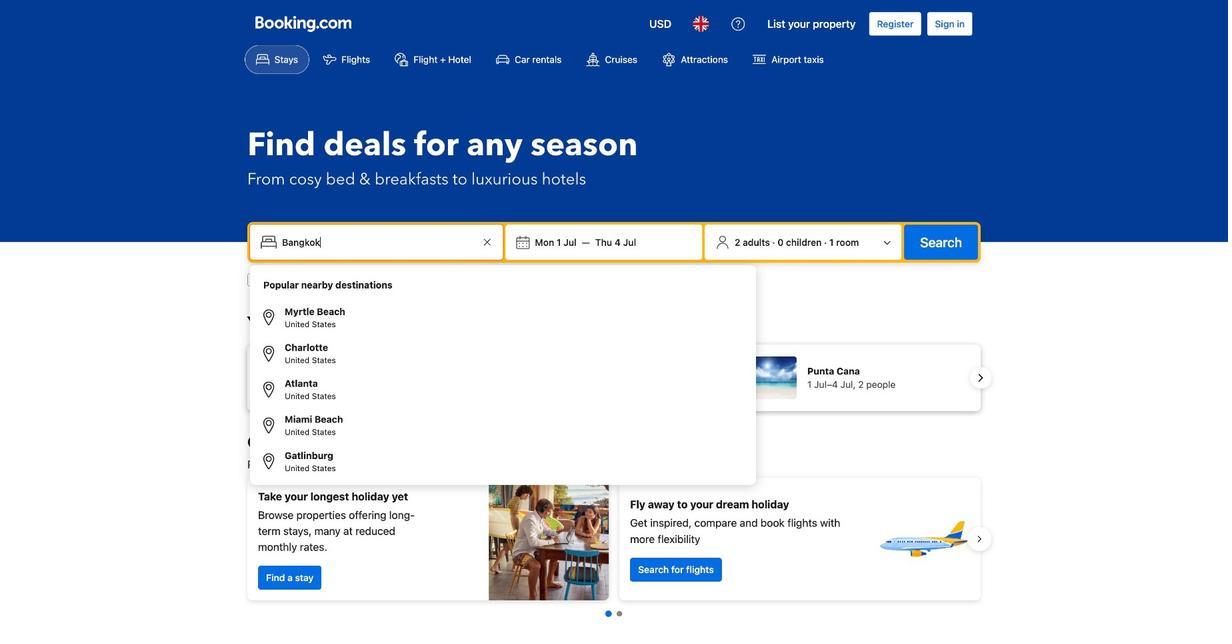 Task type: describe. For each thing, give the bounding box(es) containing it.
1 region from the top
[[237, 339, 992, 417]]

2 region from the top
[[237, 473, 992, 606]]

booking.com image
[[255, 16, 351, 32]]

next image
[[973, 370, 989, 386]]



Task type: vqa. For each thing, say whether or not it's contained in the screenshot.
Booking.com image
yes



Task type: locate. For each thing, give the bounding box(es) containing it.
region
[[237, 339, 992, 417], [237, 473, 992, 606]]

1 vertical spatial region
[[237, 473, 992, 606]]

list box
[[255, 270, 751, 480]]

group
[[255, 300, 751, 480]]

take your longest holiday yet image
[[489, 478, 609, 601]]

0 vertical spatial region
[[237, 339, 992, 417]]

fly away to your dream holiday image
[[877, 493, 970, 586]]

progress bar
[[606, 612, 622, 617]]

Where are you going? field
[[277, 230, 479, 254]]



